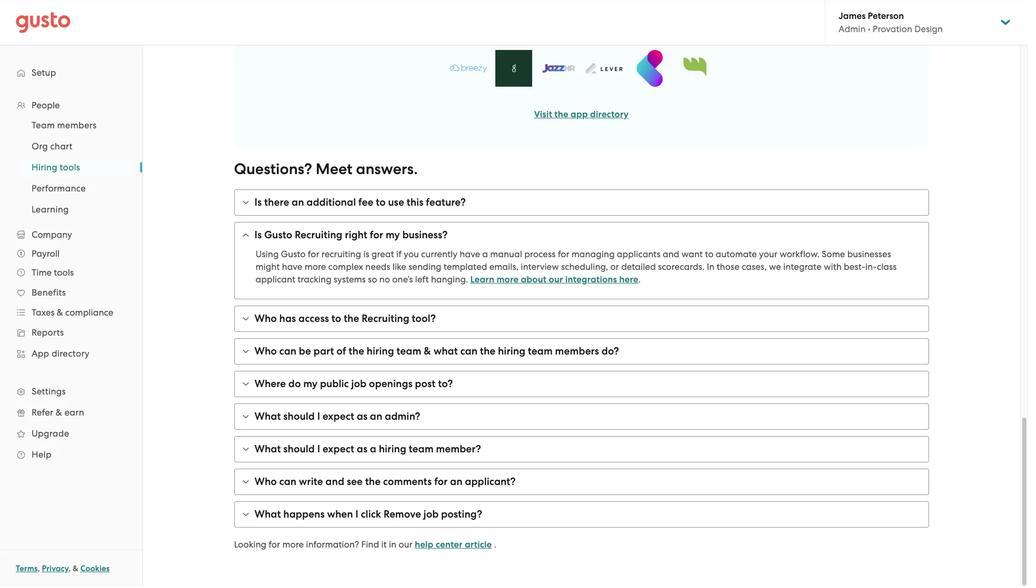 Task type: vqa. For each thing, say whether or not it's contained in the screenshot.
the right ready
no



Task type: describe. For each thing, give the bounding box(es) containing it.
access
[[298, 313, 329, 325]]

an inside "dropdown button"
[[292, 196, 304, 208]]

our inside looking for more information? find it in our help center article .
[[399, 540, 413, 550]]

payroll button
[[11, 244, 132, 263]]

who can write and see the comments for an applicant?
[[255, 476, 516, 488]]

home image
[[16, 12, 71, 33]]

team for &
[[397, 345, 421, 357]]

openings
[[369, 378, 413, 390]]

visit the app directory link
[[534, 109, 629, 120]]

public
[[320, 378, 349, 390]]

about
[[521, 274, 547, 285]]

0 horizontal spatial have
[[282, 262, 302, 272]]

i for an
[[317, 411, 320, 423]]

information?
[[306, 540, 359, 550]]

org chart
[[32, 141, 73, 152]]

as for a
[[357, 443, 368, 455]]

company
[[32, 230, 72, 240]]

in
[[707, 262, 715, 272]]

taxes & compliance
[[32, 307, 113, 318]]

refer
[[32, 407, 53, 418]]

0 vertical spatial job
[[351, 378, 366, 390]]

more inside using gusto for recruiting is great if you currently have a manual process for managing applicants and want to automate your workflow. some businesses might have more complex needs like sending templated emails, interview scheduling, or detailed scorecards. in those cases, we integrate with best-in-class applicant tracking systems so no one's left hanging.
[[305, 262, 326, 272]]

automate
[[716, 249, 757, 260]]

tools for time tools
[[54, 267, 74, 278]]

part
[[314, 345, 334, 357]]

remove
[[384, 509, 421, 521]]

benefits
[[32, 287, 66, 298]]

hiring for member?
[[379, 443, 406, 455]]

2 horizontal spatial an
[[450, 476, 463, 488]]

2 , from the left
[[69, 564, 71, 574]]

for inside looking for more information? find it in our help center article .
[[269, 540, 280, 550]]

comments
[[383, 476, 432, 488]]

chart
[[50, 141, 73, 152]]

right
[[345, 229, 367, 241]]

class
[[877, 262, 897, 272]]

1 horizontal spatial have
[[460, 249, 480, 260]]

currently
[[421, 249, 457, 260]]

what
[[434, 345, 458, 357]]

1 , from the left
[[38, 564, 40, 574]]

in
[[389, 540, 396, 550]]

integrations
[[565, 274, 617, 285]]

if
[[396, 249, 402, 260]]

benefits link
[[11, 283, 132, 302]]

1 horizontal spatial recruiting
[[362, 313, 409, 325]]

feature?
[[426, 196, 466, 208]]

there
[[264, 196, 289, 208]]

do?
[[602, 345, 619, 357]]

no
[[379, 274, 390, 285]]

to inside using gusto for recruiting is great if you currently have a manual process for managing applicants and want to automate your workflow. some businesses might have more complex needs like sending templated emails, interview scheduling, or detailed scorecards. in those cases, we integrate with best-in-class applicant tracking systems so no one's left hanging.
[[705, 249, 713, 260]]

looking
[[234, 540, 266, 550]]

help
[[415, 540, 433, 551]]

& left cookies at the bottom of the page
[[73, 564, 78, 574]]

is for is there an additional fee to use this feature?
[[255, 196, 262, 208]]

who for who has access to the recruiting tool?
[[255, 313, 277, 325]]

earn
[[64, 407, 84, 418]]

needs
[[365, 262, 390, 272]]

upgrade link
[[11, 424, 132, 443]]

questions?
[[234, 160, 312, 178]]

hiring tools
[[32, 162, 80, 173]]

learning link
[[19, 200, 132, 219]]

the inside 'who can write and see the comments for an applicant?' dropdown button
[[365, 476, 381, 488]]

answers.
[[356, 160, 418, 178]]

find
[[361, 540, 379, 550]]

in-
[[865, 262, 877, 272]]

happens
[[283, 509, 325, 521]]

as for an
[[357, 411, 368, 423]]

of
[[337, 345, 346, 357]]

james peterson admin • provation design
[[839, 11, 943, 34]]

should for what should i expect as a hiring team member?
[[283, 443, 315, 455]]

the right of
[[349, 345, 364, 357]]

where do my public job openings post to?
[[255, 378, 453, 390]]

help link
[[11, 445, 132, 464]]

refer & earn
[[32, 407, 84, 418]]

. inside "learn more about our integrations here ."
[[638, 274, 641, 285]]

and inside dropdown button
[[325, 476, 344, 488]]

where do my public job openings post to? button
[[235, 372, 928, 397]]

be
[[299, 345, 311, 357]]

hiring for &
[[367, 345, 394, 357]]

left
[[415, 274, 429, 285]]

manual
[[490, 249, 522, 260]]

directory inside app directory link
[[52, 348, 90, 359]]

it
[[381, 540, 387, 550]]

center
[[436, 540, 463, 551]]

should for what should i expect as an admin?
[[283, 411, 315, 423]]

1 horizontal spatial our
[[549, 274, 563, 285]]

using
[[256, 249, 279, 260]]

the inside who has access to the recruiting tool? dropdown button
[[344, 313, 359, 325]]

for inside 'who can write and see the comments for an applicant?' dropdown button
[[434, 476, 448, 488]]

org chart link
[[19, 137, 132, 156]]

who for who can be part of the hiring team & what can the hiring team members do?
[[255, 345, 277, 357]]

list containing people
[[0, 96, 142, 465]]

to?
[[438, 378, 453, 390]]

tools for hiring tools
[[60, 162, 80, 173]]

time tools
[[32, 267, 74, 278]]

meet
[[316, 160, 352, 178]]

what for what should i expect as a hiring team member?
[[255, 443, 281, 455]]

a inside dropdown button
[[370, 443, 376, 455]]

who has access to the recruiting tool?
[[255, 313, 436, 325]]

here
[[619, 274, 638, 285]]

who can write and see the comments for an applicant? button
[[235, 470, 928, 495]]

complex
[[328, 262, 363, 272]]

or
[[610, 262, 619, 272]]

team members link
[[19, 116, 132, 135]]

integrate
[[783, 262, 822, 272]]

what happens when i click remove job posting? button
[[235, 502, 928, 527]]

is
[[363, 249, 369, 260]]

applicants
[[617, 249, 661, 260]]

to inside dropdown button
[[331, 313, 341, 325]]

might
[[256, 262, 280, 272]]

app directory
[[32, 348, 90, 359]]

learning
[[32, 204, 69, 215]]

those
[[717, 262, 740, 272]]

one's
[[392, 274, 413, 285]]

team
[[32, 120, 55, 131]]

applicant
[[256, 274, 295, 285]]

what for what happens when i click remove job posting?
[[255, 509, 281, 521]]

can for who can write and see the comments for an applicant?
[[279, 476, 296, 488]]

0 vertical spatial directory
[[590, 109, 629, 120]]

to inside "dropdown button"
[[376, 196, 386, 208]]



Task type: locate. For each thing, give the bounding box(es) containing it.
expect inside "what should i expect as an admin?" dropdown button
[[323, 411, 354, 423]]

list containing team members
[[0, 115, 142, 220]]

1 vertical spatial more
[[497, 274, 519, 285]]

0 vertical spatial gusto
[[264, 229, 292, 241]]

tracking
[[298, 274, 331, 285]]

reports link
[[11, 323, 132, 342]]

can left write
[[279, 476, 296, 488]]

a inside using gusto for recruiting is great if you currently have a manual process for managing applicants and want to automate your workflow. some businesses might have more complex needs like sending templated emails, interview scheduling, or detailed scorecards. in those cases, we integrate with best-in-class applicant tracking systems so no one's left hanging.
[[482, 249, 488, 260]]

1 horizontal spatial to
[[376, 196, 386, 208]]

1 vertical spatial have
[[282, 262, 302, 272]]

systems
[[334, 274, 366, 285]]

more up tracking
[[305, 262, 326, 272]]

like
[[393, 262, 406, 272]]

1 as from the top
[[357, 411, 368, 423]]

1 is from the top
[[255, 196, 262, 208]]

1 horizontal spatial and
[[663, 249, 679, 260]]

1 vertical spatial our
[[399, 540, 413, 550]]

is for is gusto recruiting right for my business?
[[255, 229, 262, 241]]

has
[[279, 313, 296, 325]]

1 vertical spatial recruiting
[[362, 313, 409, 325]]

our right in at the left of page
[[399, 540, 413, 550]]

0 vertical spatial expect
[[323, 411, 354, 423]]

my inside "where do my public job openings post to?" dropdown button
[[303, 378, 318, 390]]

i for a
[[317, 443, 320, 455]]

with
[[824, 262, 842, 272]]

visit
[[534, 109, 552, 120]]

2 vertical spatial to
[[331, 313, 341, 325]]

who can be part of the hiring team & what can the hiring team members do?
[[255, 345, 619, 357]]

who left write
[[255, 476, 277, 488]]

app
[[571, 109, 588, 120]]

my right the do in the left bottom of the page
[[303, 378, 318, 390]]

use
[[388, 196, 404, 208]]

tool?
[[412, 313, 436, 325]]

0 horizontal spatial .
[[494, 540, 496, 550]]

1 horizontal spatial directory
[[590, 109, 629, 120]]

1 horizontal spatial an
[[370, 411, 382, 423]]

expect for a
[[323, 443, 354, 455]]

0 vertical spatial more
[[305, 262, 326, 272]]

0 horizontal spatial a
[[370, 443, 376, 455]]

. right article
[[494, 540, 496, 550]]

is left there
[[255, 196, 262, 208]]

the up of
[[344, 313, 359, 325]]

as up what should i expect as a hiring team member?
[[357, 411, 368, 423]]

you
[[404, 249, 419, 260]]

0 vertical spatial recruiting
[[295, 229, 342, 241]]

2 vertical spatial who
[[255, 476, 277, 488]]

1 vertical spatial expect
[[323, 443, 354, 455]]

0 horizontal spatial our
[[399, 540, 413, 550]]

hiring
[[367, 345, 394, 357], [498, 345, 525, 357], [379, 443, 406, 455]]

1 vertical spatial who
[[255, 345, 277, 357]]

0 vertical spatial my
[[386, 229, 400, 241]]

0 vertical spatial have
[[460, 249, 480, 260]]

scheduling,
[[561, 262, 608, 272]]

1 vertical spatial directory
[[52, 348, 90, 359]]

1 horizontal spatial my
[[386, 229, 400, 241]]

gusto right using
[[281, 249, 306, 260]]

team up the comments
[[409, 443, 434, 455]]

0 vertical spatial .
[[638, 274, 641, 285]]

0 horizontal spatial and
[[325, 476, 344, 488]]

a up who can write and see the comments for an applicant?
[[370, 443, 376, 455]]

what
[[255, 411, 281, 423], [255, 443, 281, 455], [255, 509, 281, 521]]

our
[[549, 274, 563, 285], [399, 540, 413, 550]]

peterson
[[868, 11, 904, 22]]

gusto for is
[[264, 229, 292, 241]]

what should i expect as an admin?
[[255, 411, 420, 423]]

payroll
[[32, 248, 60, 259]]

help center article link
[[415, 540, 492, 551]]

best-
[[844, 262, 865, 272]]

1 vertical spatial my
[[303, 378, 318, 390]]

who left has
[[255, 313, 277, 325]]

expect down the what should i expect as an admin?
[[323, 443, 354, 455]]

can
[[279, 345, 296, 357], [460, 345, 478, 357], [279, 476, 296, 488]]

gusto inside dropdown button
[[264, 229, 292, 241]]

refer & earn link
[[11, 403, 132, 422]]

0 vertical spatial an
[[292, 196, 304, 208]]

more inside looking for more information? find it in our help center article .
[[282, 540, 304, 550]]

and inside using gusto for recruiting is great if you currently have a manual process for managing applicants and want to automate your workflow. some businesses might have more complex needs like sending templated emails, interview scheduling, or detailed scorecards. in those cases, we integrate with best-in-class applicant tracking systems so no one's left hanging.
[[663, 249, 679, 260]]

, left cookies at the bottom of the page
[[69, 564, 71, 574]]

managing
[[572, 249, 615, 260]]

0 vertical spatial should
[[283, 411, 315, 423]]

as up see
[[357, 443, 368, 455]]

1 vertical spatial as
[[357, 443, 368, 455]]

setup link
[[11, 63, 132, 82]]

write
[[299, 476, 323, 488]]

i
[[317, 411, 320, 423], [317, 443, 320, 455], [356, 509, 358, 521]]

1 vertical spatial members
[[555, 345, 599, 357]]

to right fee
[[376, 196, 386, 208]]

have up the templated at the top
[[460, 249, 480, 260]]

who inside who can be part of the hiring team & what can the hiring team members do? dropdown button
[[255, 345, 277, 357]]

reports
[[32, 327, 64, 338]]

list
[[0, 96, 142, 465], [0, 115, 142, 220]]

integration logo image
[[495, 50, 532, 87], [631, 50, 668, 87], [540, 50, 577, 87], [676, 54, 713, 83], [586, 63, 622, 74], [450, 64, 487, 72]]

we
[[769, 262, 781, 272]]

my
[[386, 229, 400, 241], [303, 378, 318, 390]]

hiring inside what should i expect as a hiring team member? dropdown button
[[379, 443, 406, 455]]

members down who has access to the recruiting tool? dropdown button
[[555, 345, 599, 357]]

members down people "dropdown button"
[[57, 120, 97, 131]]

i down public
[[317, 411, 320, 423]]

3 what from the top
[[255, 509, 281, 521]]

should up write
[[283, 443, 315, 455]]

1 vertical spatial and
[[325, 476, 344, 488]]

0 horizontal spatial more
[[282, 540, 304, 550]]

directory down reports "link"
[[52, 348, 90, 359]]

who
[[255, 313, 277, 325], [255, 345, 277, 357], [255, 476, 277, 488]]

and
[[663, 249, 679, 260], [325, 476, 344, 488]]

members
[[57, 120, 97, 131], [555, 345, 599, 357]]

2 what from the top
[[255, 443, 281, 455]]

gusto for using
[[281, 249, 306, 260]]

questions? meet answers.
[[234, 160, 418, 178]]

compliance
[[65, 307, 113, 318]]

team down tool?
[[397, 345, 421, 357]]

provation
[[873, 24, 912, 34]]

expect down public
[[323, 411, 354, 423]]

& left earn
[[56, 407, 62, 418]]

cookies button
[[80, 563, 110, 575]]

0 vertical spatial our
[[549, 274, 563, 285]]

see
[[347, 476, 363, 488]]

for right looking
[[269, 540, 280, 550]]

setup
[[32, 67, 56, 78]]

should down the do in the left bottom of the page
[[283, 411, 315, 423]]

2 horizontal spatial more
[[497, 274, 519, 285]]

process
[[524, 249, 556, 260]]

0 horizontal spatial to
[[331, 313, 341, 325]]

my inside the is gusto recruiting right for my business? dropdown button
[[386, 229, 400, 241]]

the right see
[[365, 476, 381, 488]]

can for who can be part of the hiring team & what can the hiring team members do?
[[279, 345, 296, 357]]

,
[[38, 564, 40, 574], [69, 564, 71, 574]]

is inside "dropdown button"
[[255, 196, 262, 208]]

is gusto recruiting right for my business? button
[[235, 223, 928, 248]]

time tools button
[[11, 263, 132, 282]]

2 vertical spatial what
[[255, 509, 281, 521]]

hiring
[[32, 162, 57, 173]]

1 vertical spatial tools
[[54, 267, 74, 278]]

1 horizontal spatial ,
[[69, 564, 71, 574]]

who for who can write and see the comments for an applicant?
[[255, 476, 277, 488]]

0 horizontal spatial ,
[[38, 564, 40, 574]]

is gusto recruiting right for my business?
[[255, 229, 448, 241]]

. inside looking for more information? find it in our help center article .
[[494, 540, 496, 550]]

to right "access"
[[331, 313, 341, 325]]

tools inside time tools dropdown button
[[54, 267, 74, 278]]

for
[[370, 229, 383, 241], [308, 249, 319, 260], [558, 249, 569, 260], [434, 476, 448, 488], [269, 540, 280, 550]]

is there an additional fee to use this feature? button
[[235, 190, 928, 215]]

i up write
[[317, 443, 320, 455]]

recruiting up recruiting
[[295, 229, 342, 241]]

an down member?
[[450, 476, 463, 488]]

i left click
[[356, 509, 358, 521]]

a left manual
[[482, 249, 488, 260]]

team for member?
[[409, 443, 434, 455]]

terms
[[16, 564, 38, 574]]

terms , privacy , & cookies
[[16, 564, 110, 574]]

0 vertical spatial tools
[[60, 162, 80, 173]]

an
[[292, 196, 304, 208], [370, 411, 382, 423], [450, 476, 463, 488]]

expect for an
[[323, 411, 354, 423]]

1 should from the top
[[283, 411, 315, 423]]

recruiting
[[295, 229, 342, 241], [362, 313, 409, 325]]

for right the comments
[[434, 476, 448, 488]]

have up applicant at the top
[[282, 262, 302, 272]]

article
[[465, 540, 492, 551]]

performance
[[32, 183, 86, 194]]

additional
[[306, 196, 356, 208]]

2 is from the top
[[255, 229, 262, 241]]

can right what
[[460, 345, 478, 357]]

great
[[372, 249, 394, 260]]

0 vertical spatial and
[[663, 249, 679, 260]]

job right the remove
[[424, 509, 439, 521]]

directory right app
[[590, 109, 629, 120]]

2 as from the top
[[357, 443, 368, 455]]

applicant?
[[465, 476, 516, 488]]

2 should from the top
[[283, 443, 315, 455]]

what for what should i expect as an admin?
[[255, 411, 281, 423]]

the right what
[[480, 345, 495, 357]]

for inside the is gusto recruiting right for my business? dropdown button
[[370, 229, 383, 241]]

the left app
[[554, 109, 568, 120]]

can left be
[[279, 345, 296, 357]]

gusto up using
[[264, 229, 292, 241]]

0 horizontal spatial recruiting
[[295, 229, 342, 241]]

is
[[255, 196, 262, 208], [255, 229, 262, 241]]

job right public
[[351, 378, 366, 390]]

1 vertical spatial i
[[317, 443, 320, 455]]

1 horizontal spatial .
[[638, 274, 641, 285]]

2 who from the top
[[255, 345, 277, 357]]

0 horizontal spatial my
[[303, 378, 318, 390]]

members inside list
[[57, 120, 97, 131]]

our down interview
[[549, 274, 563, 285]]

expect inside what should i expect as a hiring team member? dropdown button
[[323, 443, 354, 455]]

1 horizontal spatial a
[[482, 249, 488, 260]]

2 vertical spatial an
[[450, 476, 463, 488]]

is up using
[[255, 229, 262, 241]]

0 horizontal spatial an
[[292, 196, 304, 208]]

is inside dropdown button
[[255, 229, 262, 241]]

1 vertical spatial is
[[255, 229, 262, 241]]

2 expect from the top
[[323, 443, 354, 455]]

0 vertical spatial what
[[255, 411, 281, 423]]

0 vertical spatial to
[[376, 196, 386, 208]]

to
[[376, 196, 386, 208], [705, 249, 713, 260], [331, 313, 341, 325]]

0 vertical spatial members
[[57, 120, 97, 131]]

1 vertical spatial what
[[255, 443, 281, 455]]

1 vertical spatial a
[[370, 443, 376, 455]]

an left admin?
[[370, 411, 382, 423]]

1 horizontal spatial members
[[555, 345, 599, 357]]

1 vertical spatial job
[[424, 509, 439, 521]]

0 vertical spatial i
[[317, 411, 320, 423]]

1 list from the top
[[0, 96, 142, 465]]

1 horizontal spatial job
[[424, 509, 439, 521]]

3 who from the top
[[255, 476, 277, 488]]

design
[[915, 24, 943, 34]]

1 horizontal spatial more
[[305, 262, 326, 272]]

upgrade
[[32, 428, 69, 439]]

& left what
[[424, 345, 431, 357]]

2 horizontal spatial to
[[705, 249, 713, 260]]

0 vertical spatial as
[[357, 411, 368, 423]]

who up where on the left bottom of page
[[255, 345, 277, 357]]

. down the detailed
[[638, 274, 641, 285]]

and left see
[[325, 476, 344, 488]]

2 vertical spatial i
[[356, 509, 358, 521]]

0 vertical spatial a
[[482, 249, 488, 260]]

people
[[32, 100, 60, 111]]

for up tracking
[[308, 249, 319, 260]]

more down happens
[[282, 540, 304, 550]]

0 horizontal spatial directory
[[52, 348, 90, 359]]

for right process
[[558, 249, 569, 260]]

this
[[407, 196, 423, 208]]

tools inside hiring tools link
[[60, 162, 80, 173]]

learn more about our integrations here link
[[470, 274, 638, 285]]

1 vertical spatial .
[[494, 540, 496, 550]]

tools down payroll dropdown button
[[54, 267, 74, 278]]

, left privacy link
[[38, 564, 40, 574]]

to up in
[[705, 249, 713, 260]]

post
[[415, 378, 436, 390]]

my up if
[[386, 229, 400, 241]]

taxes
[[32, 307, 55, 318]]

settings link
[[11, 382, 132, 401]]

visit the app directory
[[534, 109, 629, 120]]

what should i expect as a hiring team member? button
[[235, 437, 928, 462]]

1 what from the top
[[255, 411, 281, 423]]

app
[[32, 348, 49, 359]]

app directory link
[[11, 344, 132, 363]]

.
[[638, 274, 641, 285], [494, 540, 496, 550]]

more down emails,
[[497, 274, 519, 285]]

have
[[460, 249, 480, 260], [282, 262, 302, 272]]

0 horizontal spatial members
[[57, 120, 97, 131]]

1 vertical spatial gusto
[[281, 249, 306, 260]]

gusto
[[264, 229, 292, 241], [281, 249, 306, 260]]

2 list from the top
[[0, 115, 142, 220]]

so
[[368, 274, 377, 285]]

privacy link
[[42, 564, 69, 574]]

gusto navigation element
[[0, 45, 142, 482]]

1 vertical spatial to
[[705, 249, 713, 260]]

team down who has access to the recruiting tool? dropdown button
[[528, 345, 553, 357]]

gusto inside using gusto for recruiting is great if you currently have a manual process for managing applicants and want to automate your workflow. some businesses might have more complex needs like sending templated emails, interview scheduling, or detailed scorecards. in those cases, we integrate with best-in-class applicant tracking systems so no one's left hanging.
[[281, 249, 306, 260]]

tools up performance link
[[60, 162, 80, 173]]

team
[[397, 345, 421, 357], [528, 345, 553, 357], [409, 443, 434, 455]]

some
[[822, 249, 845, 260]]

business?
[[402, 229, 448, 241]]

who inside 'who can write and see the comments for an applicant?' dropdown button
[[255, 476, 277, 488]]

1 expect from the top
[[323, 411, 354, 423]]

emails,
[[489, 262, 519, 272]]

1 vertical spatial an
[[370, 411, 382, 423]]

2 vertical spatial more
[[282, 540, 304, 550]]

1 who from the top
[[255, 313, 277, 325]]

who inside who has access to the recruiting tool? dropdown button
[[255, 313, 277, 325]]

0 vertical spatial is
[[255, 196, 262, 208]]

& right taxes
[[57, 307, 63, 318]]

and up scorecards.
[[663, 249, 679, 260]]

an right there
[[292, 196, 304, 208]]

recruiting left tool?
[[362, 313, 409, 325]]

members inside dropdown button
[[555, 345, 599, 357]]

for up the great
[[370, 229, 383, 241]]

0 horizontal spatial job
[[351, 378, 366, 390]]

0 vertical spatial who
[[255, 313, 277, 325]]

1 vertical spatial should
[[283, 443, 315, 455]]

as
[[357, 411, 368, 423], [357, 443, 368, 455]]

settings
[[32, 386, 66, 397]]



